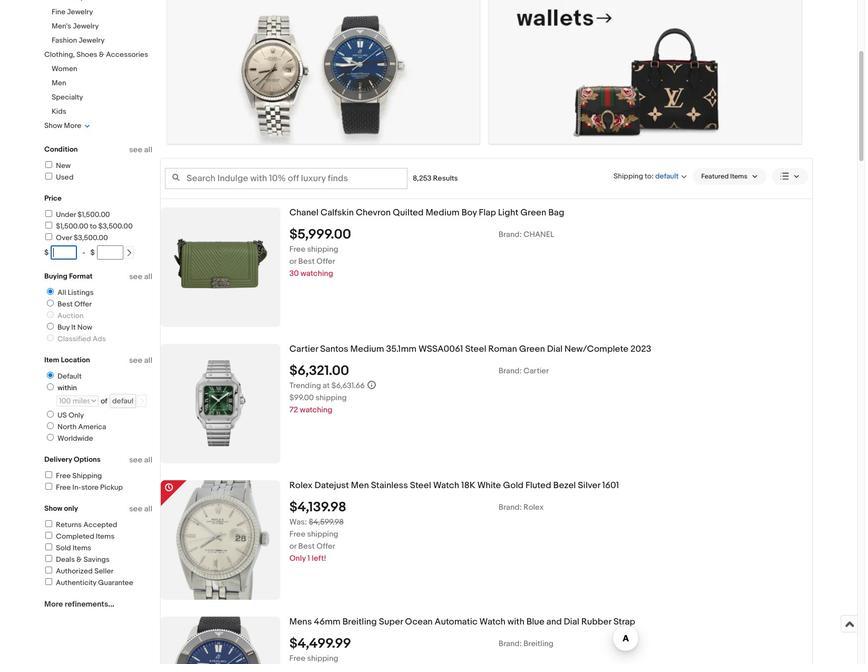 Task type: vqa. For each thing, say whether or not it's contained in the screenshot.
PO-
no



Task type: locate. For each thing, give the bounding box(es) containing it.
0 horizontal spatial &
[[77, 556, 82, 565]]

2 vertical spatial best
[[298, 542, 315, 552]]

0 vertical spatial items
[[730, 172, 748, 181]]

to left default
[[645, 171, 652, 180]]

0 vertical spatial &
[[99, 50, 104, 59]]

free down $4,499.99 at the left bottom
[[289, 654, 306, 664]]

offer inside brand: rolex was: $4,599.98 free shipping or best offer only 1 left!
[[317, 542, 335, 552]]

offer
[[317, 257, 335, 267], [74, 300, 92, 309], [317, 542, 335, 552]]

chanel
[[289, 208, 319, 218]]

all for new
[[144, 145, 152, 155]]

Minimum Value text field
[[51, 246, 77, 260]]

$1,500.00 to $3,500.00
[[56, 222, 133, 231]]

$5,999.00
[[289, 226, 351, 243]]

1 horizontal spatial $
[[90, 248, 95, 257]]

medium left boy
[[426, 208, 460, 218]]

5 all from the top
[[144, 505, 152, 515]]

1 vertical spatial watch
[[480, 617, 506, 628]]

4 see from the top
[[129, 456, 142, 466]]

1 brand: from the top
[[499, 230, 522, 240]]

1 all from the top
[[144, 145, 152, 155]]

show for show only
[[44, 505, 62, 514]]

us
[[57, 411, 67, 420]]

0 vertical spatial $1,500.00
[[78, 210, 110, 219]]

to for $3,500.00
[[90, 222, 97, 231]]

1 horizontal spatial to
[[645, 171, 652, 180]]

0 horizontal spatial medium
[[350, 344, 384, 355]]

mens 46mm breitling super ocean automatic watch with blue and dial rubber strap image
[[162, 617, 279, 665]]

5 see from the top
[[129, 505, 142, 515]]

all for returns accepted
[[144, 505, 152, 515]]

3 all from the top
[[144, 356, 152, 366]]

1 vertical spatial or
[[289, 542, 297, 552]]

white
[[477, 481, 501, 491]]

1 vertical spatial green
[[519, 344, 545, 355]]

0 vertical spatial or
[[289, 257, 297, 267]]

brand: breitling free shipping
[[289, 639, 554, 664]]

0 vertical spatial cartier
[[289, 344, 318, 355]]

watching down $99.00
[[300, 405, 332, 415]]

0 horizontal spatial watch
[[433, 481, 459, 491]]

shipping
[[614, 171, 643, 180], [72, 472, 102, 481]]

3 see all from the top
[[129, 356, 152, 366]]

cartier down 'cartier santos medium 35.1mm wssa0061 steel roman green dial new/complete 2023' link
[[524, 366, 549, 376]]

authenticity guarantee
[[56, 579, 133, 588]]

0 vertical spatial jewelry
[[67, 7, 93, 16]]

0 vertical spatial more
[[64, 121, 81, 130]]

best
[[298, 257, 315, 267], [57, 300, 73, 309], [298, 542, 315, 552]]

1 horizontal spatial items
[[96, 533, 115, 542]]

jewelry up fashion jewelry link at the top left
[[73, 22, 99, 31]]

1 horizontal spatial &
[[99, 50, 104, 59]]

1 horizontal spatial shipping
[[614, 171, 643, 180]]

1 horizontal spatial medium
[[426, 208, 460, 218]]

see all for all listings
[[129, 272, 152, 282]]

authorized
[[56, 567, 93, 576]]

1 see all from the top
[[129, 145, 152, 155]]

2 brand: from the top
[[499, 366, 522, 376]]

watching right 30
[[301, 269, 333, 279]]

1 vertical spatial items
[[96, 533, 115, 542]]

shipping up free in-store pickup
[[72, 472, 102, 481]]

see for new
[[129, 145, 142, 155]]

authorized seller
[[56, 567, 114, 576]]

datejust
[[315, 481, 349, 491]]

1 horizontal spatial none text field
[[489, 0, 802, 144]]

green
[[521, 208, 546, 218], [519, 344, 545, 355]]

Deals & Savings checkbox
[[45, 556, 52, 563]]

free shipping
[[56, 472, 102, 481]]

2 horizontal spatial items
[[730, 172, 748, 181]]

$ down over $3,500.00 option
[[44, 248, 49, 257]]

all listings link
[[43, 288, 96, 297]]

1 vertical spatial rolex
[[524, 503, 544, 513]]

1 vertical spatial shipping
[[72, 472, 102, 481]]

0 horizontal spatial items
[[73, 544, 91, 553]]

brand: down with
[[499, 639, 522, 649]]

2 show from the top
[[44, 505, 62, 514]]

rolex inside brand: rolex was: $4,599.98 free shipping or best offer only 1 left!
[[524, 503, 544, 513]]

5 see all from the top
[[129, 505, 152, 515]]

bezel
[[553, 481, 576, 491]]

or up 30
[[289, 257, 297, 267]]

rolex datejust men stainless steel watch 18k white gold fluted bezel silver 1601
[[289, 481, 619, 491]]

free left the in-
[[56, 484, 71, 492]]

1 see all button from the top
[[129, 145, 152, 155]]

watching inside brand: chanel free shipping or best offer 30 watching
[[301, 269, 333, 279]]

cartier santos medium 35.1mm wssa0061 steel roman green dial new/complete 2023 link
[[289, 344, 813, 355]]

brand: for rolex
[[499, 503, 522, 513]]

0 horizontal spatial breitling
[[343, 617, 377, 628]]

santos
[[320, 344, 348, 355]]

see for all listings
[[129, 272, 142, 282]]

North America radio
[[47, 423, 54, 430]]

0 horizontal spatial dial
[[547, 344, 563, 355]]

Authorized Seller checkbox
[[45, 567, 52, 574]]

only up north america link
[[69, 411, 84, 420]]

none text field handbags
[[489, 0, 802, 144]]

1 horizontal spatial men
[[351, 481, 369, 491]]

$1,500.00
[[78, 210, 110, 219], [56, 222, 88, 231]]

0 vertical spatial watching
[[301, 269, 333, 279]]

free down was:
[[289, 530, 306, 540]]

offer up left!
[[317, 542, 335, 552]]

0 horizontal spatial only
[[69, 411, 84, 420]]

strap
[[614, 617, 635, 628]]

dial
[[547, 344, 563, 355], [564, 617, 579, 628]]

brand: inside brand: breitling free shipping
[[499, 639, 522, 649]]

shipping down $4,499.99 at the left bottom
[[307, 654, 338, 664]]

3 brand: from the top
[[499, 503, 522, 513]]

brand: inside brand: rolex was: $4,599.98 free shipping or best offer only 1 left!
[[499, 503, 522, 513]]

0 vertical spatial rolex
[[289, 481, 313, 491]]

3 see from the top
[[129, 356, 142, 366]]

accessories
[[106, 50, 148, 59]]

see all button for all listings
[[129, 272, 152, 282]]

$3,500.00 down $1,500.00 to $3,500.00 link in the top left of the page
[[74, 234, 108, 243]]

dial up the brand: cartier
[[547, 344, 563, 355]]

completed items
[[56, 533, 115, 542]]

show down kids
[[44, 121, 62, 130]]

1 see from the top
[[129, 145, 142, 155]]

0 horizontal spatial more
[[44, 600, 63, 610]]

watch left with
[[480, 617, 506, 628]]

1 horizontal spatial steel
[[465, 344, 486, 355]]

Auction radio
[[47, 312, 54, 318]]

0 horizontal spatial shipping
[[72, 472, 102, 481]]

0 vertical spatial dial
[[547, 344, 563, 355]]

more down authenticity guarantee checkbox
[[44, 600, 63, 610]]

default text field
[[110, 394, 136, 409]]

more down kids
[[64, 121, 81, 130]]

store
[[81, 484, 99, 492]]

2 vertical spatial items
[[73, 544, 91, 553]]

1 vertical spatial cartier
[[524, 366, 549, 376]]

see all
[[129, 145, 152, 155], [129, 272, 152, 282], [129, 356, 152, 366], [129, 456, 152, 466], [129, 505, 152, 515]]

&
[[99, 50, 104, 59], [77, 556, 82, 565]]

items inside dropdown button
[[730, 172, 748, 181]]

breitling left super
[[343, 617, 377, 628]]

brand: down light
[[499, 230, 522, 240]]

0 horizontal spatial cartier
[[289, 344, 318, 355]]

buy it now link
[[43, 323, 94, 332]]

0 horizontal spatial rolex
[[289, 481, 313, 491]]

0 vertical spatial men
[[52, 79, 66, 88]]

2 vertical spatial offer
[[317, 542, 335, 552]]

to down under $1,500.00 on the top left of the page
[[90, 222, 97, 231]]

1 vertical spatial dial
[[564, 617, 579, 628]]

cartier santos medium 35.1mm wssa0061 steel roman green dial new/complete 2023
[[289, 344, 651, 355]]

4 see all from the top
[[129, 456, 152, 466]]

bag
[[548, 208, 564, 218]]

None text field
[[167, 0, 480, 144], [489, 0, 802, 144]]

35.1mm
[[386, 344, 417, 355]]

or down was:
[[289, 542, 297, 552]]

to for :
[[645, 171, 652, 180]]

2 vertical spatial jewelry
[[79, 36, 105, 45]]

free up 30
[[289, 244, 306, 254]]

green up the brand: cartier
[[519, 344, 545, 355]]

deals
[[56, 556, 75, 565]]

1 vertical spatial steel
[[410, 481, 431, 491]]

0 vertical spatial breitling
[[343, 617, 377, 628]]

-
[[82, 248, 85, 257]]

& up authorized seller link
[[77, 556, 82, 565]]

best inside brand: rolex was: $4,599.98 free shipping or best offer only 1 left!
[[298, 542, 315, 552]]

4 brand: from the top
[[499, 639, 522, 649]]

jewelry up clothing, shoes & accessories link
[[79, 36, 105, 45]]

in-
[[72, 484, 81, 492]]

items right featured on the right top of the page
[[730, 172, 748, 181]]

steel right "stainless"
[[410, 481, 431, 491]]

only left 1
[[289, 554, 306, 564]]

1 horizontal spatial cartier
[[524, 366, 549, 376]]

more refinements... button
[[44, 600, 114, 610]]

only
[[69, 411, 84, 420], [289, 554, 306, 564]]

show up returns accepted "checkbox"
[[44, 505, 62, 514]]

offer down 'listings'
[[74, 300, 92, 309]]

Free In-store Pickup checkbox
[[45, 484, 52, 490]]

Maximum Value text field
[[97, 246, 123, 260]]

shipping down trending at $6,631.66
[[316, 393, 347, 403]]

north america link
[[43, 423, 108, 432]]

1 vertical spatial &
[[77, 556, 82, 565]]

brand:
[[499, 230, 522, 240], [499, 366, 522, 376], [499, 503, 522, 513], [499, 639, 522, 649]]

1 horizontal spatial only
[[289, 554, 306, 564]]

brand: down roman
[[499, 366, 522, 376]]

to inside shipping to : default
[[645, 171, 652, 180]]

0 horizontal spatial steel
[[410, 481, 431, 491]]

1 vertical spatial $1,500.00
[[56, 222, 88, 231]]

1 vertical spatial watching
[[300, 405, 332, 415]]

quilted
[[393, 208, 424, 218]]

2 see all button from the top
[[129, 272, 152, 282]]

worldwide
[[57, 434, 93, 443]]

offer down $5,999.00 on the top left of page
[[317, 257, 335, 267]]

:
[[652, 171, 654, 180]]

options
[[74, 456, 101, 465]]

shipping down $4,599.98
[[307, 530, 338, 540]]

4 see all button from the top
[[129, 456, 152, 466]]

items up 'deals & savings'
[[73, 544, 91, 553]]

under
[[56, 210, 76, 219]]

boy
[[462, 208, 477, 218]]

0 vertical spatial to
[[645, 171, 652, 180]]

over
[[56, 234, 72, 243]]

free
[[289, 244, 306, 254], [56, 472, 71, 481], [56, 484, 71, 492], [289, 530, 306, 540], [289, 654, 306, 664]]

1 horizontal spatial breitling
[[524, 639, 554, 649]]

submit price range image
[[125, 250, 133, 257]]

best up auction link
[[57, 300, 73, 309]]

Used checkbox
[[45, 173, 52, 180]]

men right datejust
[[351, 481, 369, 491]]

all for all listings
[[144, 272, 152, 282]]

shipping left :
[[614, 171, 643, 180]]

automatic
[[435, 617, 478, 628]]

shipping inside brand: chanel free shipping or best offer 30 watching
[[307, 244, 338, 254]]

0 horizontal spatial $
[[44, 248, 49, 257]]

0 horizontal spatial men
[[52, 79, 66, 88]]

flap
[[479, 208, 496, 218]]

see all for default
[[129, 356, 152, 366]]

jewelry
[[67, 7, 93, 16], [73, 22, 99, 31], [79, 36, 105, 45]]

fine jewelry link
[[52, 7, 93, 16]]

men inside clothing, shoes & accessories women men specialty kids
[[52, 79, 66, 88]]

Over $3,500.00 checkbox
[[45, 234, 52, 240]]

sold items link
[[44, 544, 91, 553]]

returns
[[56, 521, 82, 530]]

breitling down blue
[[524, 639, 554, 649]]

0 vertical spatial only
[[69, 411, 84, 420]]

$4,499.99
[[289, 636, 351, 653]]

2 see all from the top
[[129, 272, 152, 282]]

1 horizontal spatial rolex
[[524, 503, 544, 513]]

1 vertical spatial only
[[289, 554, 306, 564]]

1 none text field from the left
[[167, 0, 480, 144]]

2 or from the top
[[289, 542, 297, 552]]

rolex up $4,139.98
[[289, 481, 313, 491]]

items down accepted
[[96, 533, 115, 542]]

2 $ from the left
[[90, 248, 95, 257]]

rolex down "fluted"
[[524, 503, 544, 513]]

$1,500.00 up over $3,500.00 link
[[56, 222, 88, 231]]

more
[[64, 121, 81, 130], [44, 600, 63, 610]]

silver
[[578, 481, 600, 491]]

4 all from the top
[[144, 456, 152, 466]]

with
[[508, 617, 525, 628]]

men
[[52, 79, 66, 88], [351, 481, 369, 491]]

0 vertical spatial shipping
[[614, 171, 643, 180]]

delivery options
[[44, 456, 101, 465]]

1 or from the top
[[289, 257, 297, 267]]

or
[[289, 257, 297, 267], [289, 542, 297, 552]]

condition
[[44, 145, 78, 154]]

see all button for free shipping
[[129, 456, 152, 466]]

$ for maximum value text field
[[90, 248, 95, 257]]

0 vertical spatial offer
[[317, 257, 335, 267]]

steel left roman
[[465, 344, 486, 355]]

0 horizontal spatial to
[[90, 222, 97, 231]]

brand: inside brand: chanel free shipping or best offer 30 watching
[[499, 230, 522, 240]]

best up 30
[[298, 257, 315, 267]]

shipping
[[307, 244, 338, 254], [316, 393, 347, 403], [307, 530, 338, 540], [307, 654, 338, 664]]

0 horizontal spatial none text field
[[167, 0, 480, 144]]

best up 1
[[298, 542, 315, 552]]

2 none text field from the left
[[489, 0, 802, 144]]

1 show from the top
[[44, 121, 62, 130]]

men down women
[[52, 79, 66, 88]]

$99.00
[[289, 393, 314, 403]]

authenticity guarantee link
[[44, 579, 133, 588]]

brand: down gold
[[499, 503, 522, 513]]

shipping down $5,999.00 on the top left of page
[[307, 244, 338, 254]]

shipping inside brand: breitling free shipping
[[307, 654, 338, 664]]

watches image
[[167, 0, 480, 144]]

3 see all button from the top
[[129, 356, 152, 366]]

cartier up $6,321.00
[[289, 344, 318, 355]]

items
[[730, 172, 748, 181], [96, 533, 115, 542], [73, 544, 91, 553]]

savings
[[84, 556, 110, 565]]

watch left 18k
[[433, 481, 459, 491]]

0 vertical spatial best
[[298, 257, 315, 267]]

all
[[144, 145, 152, 155], [144, 272, 152, 282], [144, 356, 152, 366], [144, 456, 152, 466], [144, 505, 152, 515]]

Best Offer radio
[[47, 300, 54, 307]]

1 vertical spatial breitling
[[524, 639, 554, 649]]

medium right santos
[[350, 344, 384, 355]]

steel
[[465, 344, 486, 355], [410, 481, 431, 491]]

it
[[71, 323, 76, 332]]

1 vertical spatial jewelry
[[73, 22, 99, 31]]

jewelry up men's jewelry link at the left of page
[[67, 7, 93, 16]]

cartier santos medium 35.1mm wssa0061 steel roman green dial new/complete 2023 image
[[161, 359, 281, 449]]

stainless
[[371, 481, 408, 491]]

2 all from the top
[[144, 272, 152, 282]]

5 see all button from the top
[[129, 505, 152, 515]]

30
[[289, 269, 299, 279]]

returns accepted link
[[44, 521, 117, 530]]

format
[[69, 272, 93, 281]]

0 vertical spatial show
[[44, 121, 62, 130]]

auction link
[[43, 312, 86, 321]]

1 $ from the left
[[44, 248, 49, 257]]

watching inside $99.00 shipping 72 watching
[[300, 405, 332, 415]]

green up chanel
[[521, 208, 546, 218]]

1 vertical spatial show
[[44, 505, 62, 514]]

$1,500.00 up $1,500.00 to $3,500.00 at the top left
[[78, 210, 110, 219]]

men's
[[52, 22, 71, 31]]

or inside brand: rolex was: $4,599.98 free shipping or best offer only 1 left!
[[289, 542, 297, 552]]

1 horizontal spatial watch
[[480, 617, 506, 628]]

dial right and
[[564, 617, 579, 628]]

breitling inside brand: breitling free shipping
[[524, 639, 554, 649]]

$3,500.00 up maximum value text field
[[98, 222, 133, 231]]

see all button
[[129, 145, 152, 155], [129, 272, 152, 282], [129, 356, 152, 366], [129, 456, 152, 466], [129, 505, 152, 515]]

brand: for breitling
[[499, 639, 522, 649]]

best offer link
[[43, 300, 94, 309]]

1 vertical spatial to
[[90, 222, 97, 231]]

2 see from the top
[[129, 272, 142, 282]]

1 horizontal spatial dial
[[564, 617, 579, 628]]

$ right the -
[[90, 248, 95, 257]]

1 vertical spatial best
[[57, 300, 73, 309]]

& right the shoes
[[99, 50, 104, 59]]



Task type: describe. For each thing, give the bounding box(es) containing it.
see all for returns accepted
[[129, 505, 152, 515]]

see all for free shipping
[[129, 456, 152, 466]]

0 vertical spatial steel
[[465, 344, 486, 355]]

buy
[[57, 323, 70, 332]]

deals & savings link
[[44, 556, 110, 565]]

worldwide link
[[43, 434, 95, 443]]

Buy It Now radio
[[47, 323, 54, 330]]

1 vertical spatial offer
[[74, 300, 92, 309]]

Sold Items checkbox
[[45, 544, 52, 551]]

free in-store pickup
[[56, 484, 123, 492]]

Under $1,500.00 checkbox
[[45, 210, 52, 217]]

$1,500.00 to $3,500.00 link
[[44, 222, 133, 231]]

none text field watches
[[167, 0, 480, 144]]

fine jewelry men's jewelry fashion jewelry
[[52, 7, 105, 45]]

Authenticity Guarantee checkbox
[[45, 579, 52, 586]]

rubber
[[581, 617, 612, 628]]

1
[[308, 554, 310, 564]]

0 vertical spatial medium
[[426, 208, 460, 218]]

go image
[[138, 398, 145, 406]]

sold
[[56, 544, 71, 553]]

8,253
[[413, 174, 432, 183]]

used
[[56, 173, 74, 182]]

returns accepted
[[56, 521, 117, 530]]

under $1,500.00
[[56, 210, 110, 219]]

sold items
[[56, 544, 91, 553]]

kids
[[52, 107, 66, 116]]

seller
[[94, 567, 114, 576]]

1 vertical spatial $3,500.00
[[74, 234, 108, 243]]

default
[[57, 372, 82, 381]]

deals & savings
[[56, 556, 110, 565]]

free shipping link
[[44, 472, 102, 481]]

calfskin
[[321, 208, 354, 218]]

us only link
[[43, 411, 86, 420]]

brand: for chanel
[[499, 230, 522, 240]]

wssa0061
[[419, 344, 463, 355]]

free inside brand: rolex was: $4,599.98 free shipping or best offer only 1 left!
[[289, 530, 306, 540]]

guarantee
[[98, 579, 133, 588]]

1 horizontal spatial more
[[64, 121, 81, 130]]

46mm
[[314, 617, 341, 628]]

kids link
[[52, 107, 66, 116]]

best inside brand: chanel free shipping or best offer 30 watching
[[298, 257, 315, 267]]

$4,139.98
[[289, 500, 346, 516]]

now
[[77, 323, 92, 332]]

default link
[[43, 372, 84, 381]]

clothing,
[[44, 50, 75, 59]]

$4,599.98
[[309, 518, 344, 528]]

Classified Ads radio
[[47, 335, 54, 342]]

chanel calfskin chevron quilted medium boy flap light green bag image
[[161, 208, 281, 327]]

classified ads
[[57, 335, 106, 344]]

$ for minimum value text box
[[44, 248, 49, 257]]

results
[[433, 174, 458, 183]]

under $1,500.00 link
[[44, 210, 110, 219]]

clothing, shoes & accessories women men specialty kids
[[44, 50, 148, 116]]

rolex datejust men stainless steel watch 18k white gold fluted bezel silver 1601 link
[[289, 481, 813, 492]]

new
[[56, 161, 71, 170]]

rolex datejust men stainless steel watch 18k white gold fluted bezel silver 1601 image
[[169, 481, 273, 600]]

see for default
[[129, 356, 142, 366]]

US Only radio
[[47, 411, 54, 418]]

roman
[[488, 344, 517, 355]]

shipping inside shipping to : default
[[614, 171, 643, 180]]

of
[[101, 397, 107, 406]]

brand: chanel free shipping or best offer 30 watching
[[289, 230, 554, 279]]

free right free shipping checkbox
[[56, 472, 71, 481]]

all for free shipping
[[144, 456, 152, 466]]

men link
[[52, 79, 66, 88]]

offer inside brand: chanel free shipping or best offer 30 watching
[[317, 257, 335, 267]]

$1,500.00 to $3,500.00 checkbox
[[45, 222, 52, 229]]

and
[[547, 617, 562, 628]]

mens
[[289, 617, 312, 628]]

see all button for default
[[129, 356, 152, 366]]

blue
[[527, 617, 545, 628]]

0 vertical spatial watch
[[433, 481, 459, 491]]

refinements...
[[65, 600, 114, 610]]

best offer
[[57, 300, 92, 309]]

New checkbox
[[45, 161, 52, 168]]

1 vertical spatial more
[[44, 600, 63, 610]]

$6,321.00
[[289, 363, 349, 379]]

2023
[[631, 344, 651, 355]]

clothing, shoes & accessories link
[[44, 50, 148, 59]]

only inside brand: rolex was: $4,599.98 free shipping or best offer only 1 left!
[[289, 554, 306, 564]]

1 vertical spatial medium
[[350, 344, 384, 355]]

0 vertical spatial green
[[521, 208, 546, 218]]

items for completed items
[[96, 533, 115, 542]]

show more button
[[44, 121, 90, 130]]

72
[[289, 405, 298, 415]]

buying format
[[44, 272, 93, 281]]

all for default
[[144, 356, 152, 366]]

free inside brand: chanel free shipping or best offer 30 watching
[[289, 244, 306, 254]]

only
[[64, 505, 78, 514]]

items for featured items
[[730, 172, 748, 181]]

Returns Accepted checkbox
[[45, 521, 52, 528]]

chanel calfskin chevron quilted medium boy flap light green bag
[[289, 208, 564, 218]]

8,253 results
[[413, 174, 458, 183]]

left!
[[312, 554, 326, 564]]

or inside brand: chanel free shipping or best offer 30 watching
[[289, 257, 297, 267]]

All Listings radio
[[47, 288, 54, 295]]

breitling inside mens 46mm breitling super ocean automatic watch with blue and dial rubber strap link
[[343, 617, 377, 628]]

pickup
[[100, 484, 123, 492]]

$6,631.66
[[332, 381, 365, 391]]

fashion jewelry link
[[52, 36, 105, 45]]

fine
[[52, 7, 65, 16]]

0 vertical spatial $3,500.00
[[98, 222, 133, 231]]

Worldwide radio
[[47, 434, 54, 441]]

items for sold items
[[73, 544, 91, 553]]

women link
[[52, 64, 77, 73]]

ocean
[[405, 617, 433, 628]]

show only
[[44, 505, 78, 514]]

see all button for returns accepted
[[129, 505, 152, 515]]

new/complete
[[565, 344, 629, 355]]

shipping inside brand: rolex was: $4,599.98 free shipping or best offer only 1 left!
[[307, 530, 338, 540]]

see for returns accepted
[[129, 505, 142, 515]]

men's jewelry link
[[52, 22, 99, 31]]

see for free shipping
[[129, 456, 142, 466]]

see all for new
[[129, 145, 152, 155]]

Free Shipping checkbox
[[45, 472, 52, 479]]

authorized seller link
[[44, 567, 114, 576]]

Default radio
[[47, 372, 54, 379]]

1 vertical spatial men
[[351, 481, 369, 491]]

default
[[655, 172, 679, 181]]

& inside clothing, shoes & accessories women men specialty kids
[[99, 50, 104, 59]]

Completed Items checkbox
[[45, 533, 52, 539]]

america
[[78, 423, 106, 432]]

was:
[[289, 518, 307, 528]]

location
[[61, 356, 90, 365]]

completed items link
[[44, 533, 115, 542]]

view: list view image
[[780, 171, 800, 182]]

brand: for cartier
[[499, 366, 522, 376]]

see all button for new
[[129, 145, 152, 155]]

show for show more
[[44, 121, 62, 130]]

gold
[[503, 481, 524, 491]]

within radio
[[47, 384, 54, 391]]

handbags image
[[489, 0, 802, 144]]

Enter your search keyword text field
[[165, 168, 408, 189]]

shipping inside $99.00 shipping 72 watching
[[316, 393, 347, 403]]

used link
[[44, 173, 74, 182]]

show more
[[44, 121, 81, 130]]

women
[[52, 64, 77, 73]]

free inside brand: breitling free shipping
[[289, 654, 306, 664]]

auction
[[57, 312, 84, 321]]

within
[[57, 384, 77, 393]]

buying
[[44, 272, 67, 281]]

buy it now
[[57, 323, 92, 332]]

item
[[44, 356, 59, 365]]

us only
[[57, 411, 84, 420]]



